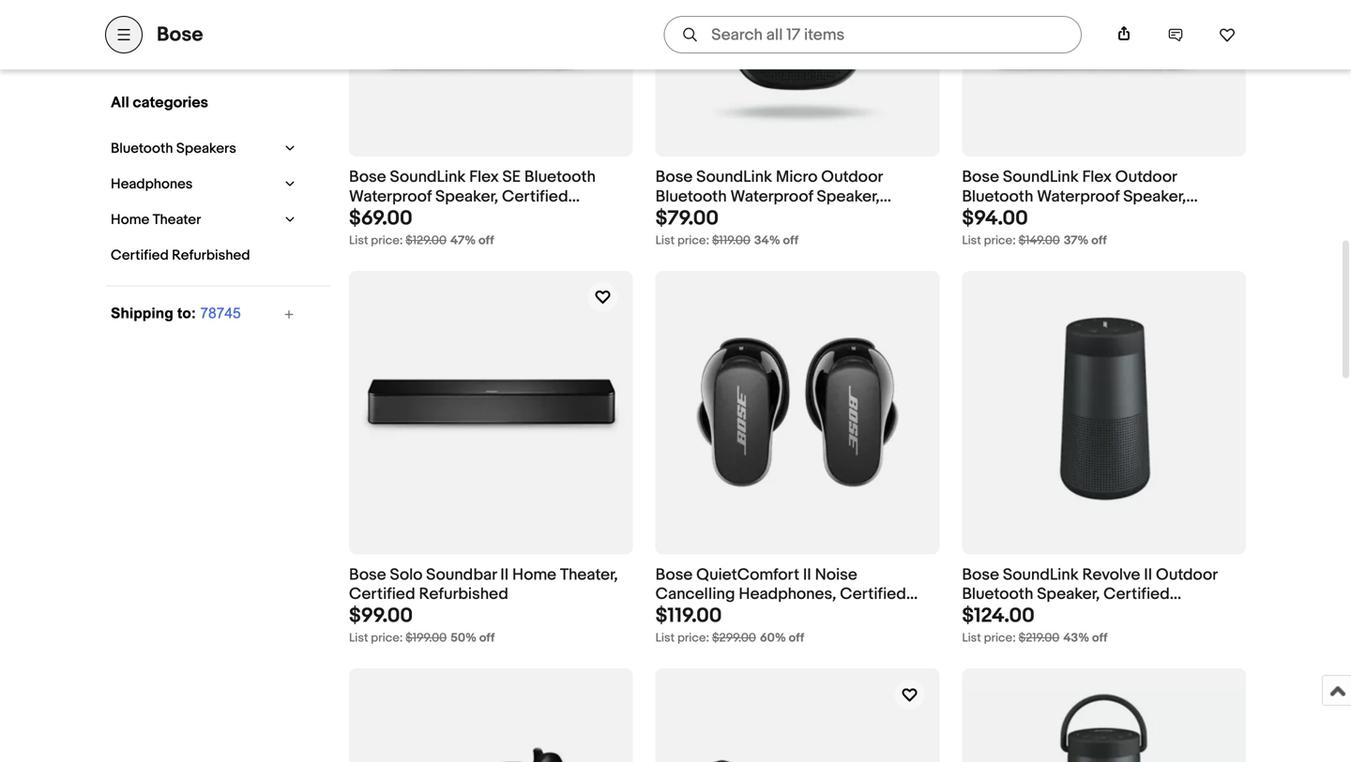 Task type: locate. For each thing, give the bounding box(es) containing it.
1 horizontal spatial flex
[[1082, 168, 1112, 187]]

soundlink
[[390, 168, 466, 187], [696, 168, 772, 187], [1003, 168, 1079, 187], [1003, 566, 1079, 585]]

speaker, for $124.00
[[1037, 585, 1100, 605]]

waterproof inside bose soundlink micro outdoor bluetooth waterproof speaker, certified refurbished
[[731, 187, 813, 207]]

bluetooth for $94.00
[[962, 187, 1034, 207]]

list for $94.00
[[962, 233, 981, 248]]

bose left quietcomfort
[[656, 566, 693, 585]]

certified inside bose soundlink micro outdoor bluetooth waterproof speaker, certified refurbished
[[656, 207, 722, 226]]

1 horizontal spatial waterproof
[[731, 187, 813, 207]]

ii
[[500, 566, 509, 585], [803, 566, 811, 585], [1144, 566, 1152, 585]]

soundlink inside bose soundlink flex se bluetooth waterproof speaker, certified refurbished
[[390, 168, 466, 187]]

flex for $69.00
[[469, 168, 499, 187]]

list inside '$94.00 list price: $149.00 37% off'
[[962, 233, 981, 248]]

1 waterproof from the left
[[349, 187, 432, 207]]

1 vertical spatial $119.00
[[656, 604, 722, 629]]

price: for $124.00
[[984, 632, 1016, 646]]

bose soundlink flex se bluetooth waterproof speaker, certified refurbished
[[349, 168, 596, 226]]

off right 37%
[[1092, 233, 1107, 248]]

price: for $94.00
[[984, 233, 1016, 248]]

waterproof
[[349, 187, 432, 207], [731, 187, 813, 207], [1037, 187, 1120, 207]]

refurbished inside bose soundlink micro outdoor bluetooth waterproof speaker, certified refurbished
[[725, 207, 815, 226]]

price: down $99.00
[[371, 632, 403, 646]]

bose for $69.00
[[349, 168, 386, 187]]

bose inside bose soundlink flex outdoor bluetooth waterproof speaker, certified refurbished
[[962, 168, 999, 187]]

price: inside '$94.00 list price: $149.00 37% off'
[[984, 233, 1016, 248]]

flex up 37%
[[1082, 168, 1112, 187]]

home
[[111, 212, 149, 228], [512, 566, 557, 585]]

certified refurbished link
[[106, 243, 289, 269]]

soundbar
[[426, 566, 497, 585]]

ii inside bose solo soundbar ii home theater, certified refurbished
[[500, 566, 509, 585]]

waterproof inside bose soundlink flex se bluetooth waterproof speaker, certified refurbished
[[349, 187, 432, 207]]

soundlink up $79.00 list price: $119.00 34% off
[[696, 168, 772, 187]]

3 waterproof from the left
[[1037, 187, 1120, 207]]

list inside $69.00 list price: $129.00 47% off
[[349, 233, 368, 248]]

revolve
[[1082, 566, 1141, 585]]

speaker, inside bose soundlink revolve ii outdoor bluetooth speaker, certified refurbished
[[1037, 585, 1100, 605]]

bose soundlink revolve+ ii outdoor bluetooth speaker, certified refurbished : quick view image
[[963, 691, 1245, 763]]

off right 50% on the bottom
[[479, 632, 495, 646]]

$99.00
[[349, 604, 413, 629]]

waterproof up 37%
[[1037, 187, 1120, 207]]

waterproof inside bose soundlink flex outdoor bluetooth waterproof speaker, certified refurbished
[[1037, 187, 1120, 207]]

ii left 'noise'
[[803, 566, 811, 585]]

0 vertical spatial home
[[111, 212, 149, 228]]

list inside $119.00 list price: $299.00 60% off
[[656, 632, 675, 646]]

certified inside bose soundlink flex outdoor bluetooth waterproof speaker, certified refurbished
[[962, 207, 1028, 226]]

1 vertical spatial home
[[512, 566, 557, 585]]

$119.00
[[712, 233, 751, 248], [656, 604, 722, 629]]

speaker, inside bose soundlink flex outdoor bluetooth waterproof speaker, certified refurbished
[[1123, 187, 1186, 207]]

home inside bose solo soundbar ii home theater, certified refurbished
[[512, 566, 557, 585]]

bose solo soundbar ii home theater, certified refurbished : quick view image
[[350, 307, 632, 519]]

list down cancelling
[[656, 632, 675, 646]]

refurbished up $129.00
[[349, 207, 439, 226]]

refurbished up $299.00
[[656, 605, 745, 625]]

bose inside bose soundlink revolve ii outdoor bluetooth speaker, certified refurbished
[[962, 566, 999, 585]]

price: down $69.00 at the top
[[371, 233, 403, 248]]

3 ii from the left
[[1144, 566, 1152, 585]]

refurbished up 34%
[[725, 207, 815, 226]]

2 horizontal spatial waterproof
[[1037, 187, 1120, 207]]

price: left $299.00
[[677, 632, 709, 646]]

0 horizontal spatial flex
[[469, 168, 499, 187]]

bose soundlink flex outdoor bluetooth waterproof speaker, certified refurbished button
[[962, 168, 1246, 226]]

list inside $79.00 list price: $119.00 34% off
[[656, 233, 675, 248]]

price: inside $79.00 list price: $119.00 34% off
[[677, 233, 709, 248]]

waterproof up $129.00
[[349, 187, 432, 207]]

headphones
[[111, 176, 193, 193]]

price: inside $124.00 list price: $219.00 43% off
[[984, 632, 1016, 646]]

price: for $99.00
[[371, 632, 403, 646]]

1 horizontal spatial ii
[[803, 566, 811, 585]]

$119.00 inside $79.00 list price: $119.00 34% off
[[712, 233, 751, 248]]

bose
[[157, 23, 203, 47], [349, 168, 386, 187], [656, 168, 693, 187], [962, 168, 999, 187], [349, 566, 386, 585], [656, 566, 693, 585], [962, 566, 999, 585]]

price: for $79.00
[[677, 233, 709, 248]]

Search all 17 items field
[[664, 16, 1082, 53]]

bluetooth inside bose soundlink flex outdoor bluetooth waterproof speaker, certified refurbished
[[962, 187, 1034, 207]]

43%
[[1064, 632, 1090, 646]]

ii right soundbar
[[500, 566, 509, 585]]

bose up $94.00
[[962, 168, 999, 187]]

shipping
[[111, 305, 173, 322]]

list down $69.00 at the top
[[349, 233, 368, 248]]

bose solo soundbar ii home theater, certified refurbished
[[349, 566, 618, 605]]

$119.00 left 34%
[[712, 233, 751, 248]]

$69.00
[[349, 206, 413, 231]]

1 horizontal spatial home
[[512, 566, 557, 585]]

off inside $69.00 list price: $129.00 47% off
[[479, 233, 494, 248]]

price: inside $119.00 list price: $299.00 60% off
[[677, 632, 709, 646]]

speaker, for $69.00
[[435, 187, 498, 207]]

certified
[[502, 187, 568, 207], [656, 207, 722, 226], [962, 207, 1028, 226], [111, 247, 169, 264], [349, 585, 415, 605], [840, 585, 906, 605], [1104, 585, 1170, 605]]

speaker, inside bose soundlink micro outdoor bluetooth waterproof speaker, certified refurbished
[[817, 187, 880, 207]]

$129.00
[[406, 233, 447, 248]]

bose soundlink flex outdoor bluetooth waterproof speaker, certified refurbished
[[962, 168, 1186, 226]]

78745
[[200, 305, 241, 322]]

bose soundlink revolve ii outdoor bluetooth speaker, certified refurbished : quick view image
[[963, 293, 1245, 533]]

solo
[[390, 566, 423, 585]]

outdoor inside bose soundlink revolve ii outdoor bluetooth speaker, certified refurbished
[[1156, 566, 1217, 585]]

ii for bluetooth
[[1144, 566, 1152, 585]]

off right 43%
[[1092, 632, 1108, 646]]

price: down $124.00
[[984, 632, 1016, 646]]

speaker, inside bose soundlink flex se bluetooth waterproof speaker, certified refurbished
[[435, 187, 498, 207]]

2 horizontal spatial ii
[[1144, 566, 1152, 585]]

price: down $94.00
[[984, 233, 1016, 248]]

off inside '$99.00 list price: $199.00 50% off'
[[479, 632, 495, 646]]

speaker, for $79.00
[[817, 187, 880, 207]]

list for $124.00
[[962, 632, 981, 646]]

0 horizontal spatial ii
[[500, 566, 509, 585]]

list inside '$99.00 list price: $199.00 50% off'
[[349, 632, 368, 646]]

refurbished up 37%
[[1032, 207, 1122, 226]]

refurbished inside bose quietcomfort ii noise cancelling headphones, certified refurbished
[[656, 605, 745, 625]]

off right 34%
[[783, 233, 799, 248]]

bose inside bose soundlink micro outdoor bluetooth waterproof speaker, certified refurbished
[[656, 168, 693, 187]]

bluetooth speakers link
[[106, 136, 277, 162]]

speakers
[[176, 140, 236, 157]]

$119.00 up $299.00
[[656, 604, 722, 629]]

off
[[479, 233, 494, 248], [783, 233, 799, 248], [1092, 233, 1107, 248], [479, 632, 495, 646], [789, 632, 804, 646], [1092, 632, 1108, 646]]

bose inside bose quietcomfort ii noise cancelling headphones, certified refurbished
[[656, 566, 693, 585]]

bose soundlink flex se bluetooth waterproof speaker, certified refurbished button
[[349, 168, 633, 226]]

price: down $79.00
[[677, 233, 709, 248]]

$199.00
[[406, 632, 447, 646]]

home down 'headphones'
[[111, 212, 149, 228]]

list for $119.00
[[656, 632, 675, 646]]

0 vertical spatial $119.00
[[712, 233, 751, 248]]

60%
[[760, 632, 786, 646]]

refurbished
[[349, 207, 439, 226], [725, 207, 815, 226], [1032, 207, 1122, 226], [172, 247, 250, 264], [419, 585, 508, 605], [656, 605, 745, 625], [962, 605, 1052, 625]]

off inside '$94.00 list price: $149.00 37% off'
[[1092, 233, 1107, 248]]

bluetooth inside bose soundlink revolve ii outdoor bluetooth speaker, certified refurbished
[[962, 585, 1034, 605]]

all categories link
[[106, 89, 296, 117]]

speaker,
[[435, 187, 498, 207], [817, 187, 880, 207], [1123, 187, 1186, 207], [1037, 585, 1100, 605]]

bose quietcomfort noise cancelling bluetooth headphones, certified refurbished : quick view image
[[386, 670, 597, 763]]

off right 60%
[[789, 632, 804, 646]]

bose solo soundbar ii home theater, certified refurbished button
[[349, 566, 633, 605]]

soundlink inside bose soundlink revolve ii outdoor bluetooth speaker, certified refurbished
[[1003, 566, 1079, 585]]

ii for theater,
[[500, 566, 509, 585]]

price: inside $69.00 list price: $129.00 47% off
[[371, 233, 403, 248]]

bluetooth inside bose soundlink micro outdoor bluetooth waterproof speaker, certified refurbished
[[656, 187, 727, 207]]

soundlink up $124.00 list price: $219.00 43% off
[[1003, 566, 1079, 585]]

price: inside '$99.00 list price: $199.00 50% off'
[[371, 632, 403, 646]]

1 flex from the left
[[469, 168, 499, 187]]

off inside $124.00 list price: $219.00 43% off
[[1092, 632, 1108, 646]]

2 waterproof from the left
[[731, 187, 813, 207]]

2 ii from the left
[[803, 566, 811, 585]]

waterproof up 34%
[[731, 187, 813, 207]]

categories
[[133, 94, 208, 112]]

price: for $69.00
[[371, 233, 403, 248]]

off right 47%
[[479, 233, 494, 248]]

price:
[[371, 233, 403, 248], [677, 233, 709, 248], [984, 233, 1016, 248], [371, 632, 403, 646], [677, 632, 709, 646], [984, 632, 1016, 646]]

flex inside bose soundlink flex se bluetooth waterproof speaker, certified refurbished
[[469, 168, 499, 187]]

0 horizontal spatial home
[[111, 212, 149, 228]]

bose soundlink micro outdoor bluetooth waterproof speaker, certified refurbished : quick view image
[[692, 0, 903, 156]]

soundlink for $124.00
[[1003, 566, 1079, 585]]

2 flex from the left
[[1082, 168, 1112, 187]]

outdoor inside bose soundlink flex outdoor bluetooth waterproof speaker, certified refurbished
[[1116, 168, 1177, 187]]

soundlink up $69.00 list price: $129.00 47% off
[[390, 168, 466, 187]]

home left theater,
[[512, 566, 557, 585]]

list for $69.00
[[349, 233, 368, 248]]

outdoor
[[821, 168, 883, 187], [1116, 168, 1177, 187], [1156, 566, 1217, 585]]

bluetooth
[[111, 140, 173, 157], [524, 168, 596, 187], [656, 187, 727, 207], [962, 187, 1034, 207], [962, 585, 1034, 605]]

list inside $124.00 list price: $219.00 43% off
[[962, 632, 981, 646]]

list down $94.00
[[962, 233, 981, 248]]

ii inside bose soundlink revolve ii outdoor bluetooth speaker, certified refurbished
[[1144, 566, 1152, 585]]

bose up the categories
[[157, 23, 203, 47]]

bluetooth inside bose soundlink flex se bluetooth waterproof speaker, certified refurbished
[[524, 168, 596, 187]]

34%
[[754, 233, 780, 248]]

off for $124.00
[[1092, 632, 1108, 646]]

soundlink inside bose soundlink flex outdoor bluetooth waterproof speaker, certified refurbished
[[1003, 168, 1079, 187]]

flex inside bose soundlink flex outdoor bluetooth waterproof speaker, certified refurbished
[[1082, 168, 1112, 187]]

soundlink for $94.00
[[1003, 168, 1079, 187]]

37%
[[1064, 233, 1089, 248]]

bose left solo
[[349, 566, 386, 585]]

soundlink up '$94.00 list price: $149.00 37% off' at the right of the page
[[1003, 168, 1079, 187]]

bose soundlink revolve ii outdoor bluetooth speaker, certified refurbished button
[[962, 566, 1246, 625]]

bose up $124.00
[[962, 566, 999, 585]]

list down $79.00
[[656, 233, 675, 248]]

bluetooth for $69.00
[[524, 168, 596, 187]]

1 ii from the left
[[500, 566, 509, 585]]

$79.00 list price: $119.00 34% off
[[656, 206, 799, 248]]

flex left 'se'
[[469, 168, 499, 187]]

$119.00 inside $119.00 list price: $299.00 60% off
[[656, 604, 722, 629]]

refurbished up $219.00
[[962, 605, 1052, 625]]

off inside $79.00 list price: $119.00 34% off
[[783, 233, 799, 248]]

bose inside bose soundlink flex se bluetooth waterproof speaker, certified refurbished
[[349, 168, 386, 187]]

bose soundlink micro outdoor bluetooth waterproof speaker, certified refurbished button
[[656, 168, 940, 226]]

bose up $69.00 at the top
[[349, 168, 386, 187]]

refurbished up 50% on the bottom
[[419, 585, 508, 605]]

bose up $79.00
[[656, 168, 693, 187]]

soundlink inside bose soundlink micro outdoor bluetooth waterproof speaker, certified refurbished
[[696, 168, 772, 187]]

certified refurbished
[[111, 247, 250, 264]]

list down $99.00
[[349, 632, 368, 646]]

list
[[349, 233, 368, 248], [656, 233, 675, 248], [962, 233, 981, 248], [349, 632, 368, 646], [656, 632, 675, 646], [962, 632, 981, 646]]

outdoor inside bose soundlink micro outdoor bluetooth waterproof speaker, certified refurbished
[[821, 168, 883, 187]]

ii right revolve
[[1144, 566, 1152, 585]]

flex
[[469, 168, 499, 187], [1082, 168, 1112, 187]]

outdoor for $79.00
[[821, 168, 883, 187]]

0 horizontal spatial waterproof
[[349, 187, 432, 207]]

list down $124.00
[[962, 632, 981, 646]]

off inside $119.00 list price: $299.00 60% off
[[789, 632, 804, 646]]

certified inside bose soundlink flex se bluetooth waterproof speaker, certified refurbished
[[502, 187, 568, 207]]



Task type: vqa. For each thing, say whether or not it's contained in the screenshot.
the bottom Their
no



Task type: describe. For each thing, give the bounding box(es) containing it.
headphones,
[[739, 585, 837, 605]]

list for $99.00
[[349, 632, 368, 646]]

home theater link
[[106, 207, 277, 233]]

$119.00 list price: $299.00 60% off
[[656, 604, 804, 646]]

save this seller bose image
[[1219, 26, 1236, 43]]

outdoor for $94.00
[[1116, 168, 1177, 187]]

certified inside bose quietcomfort ii noise cancelling headphones, certified refurbished
[[840, 585, 906, 605]]

soundlink for $69.00
[[390, 168, 466, 187]]

$149.00
[[1019, 233, 1060, 248]]

certified inside bose soundlink revolve ii outdoor bluetooth speaker, certified refurbished
[[1104, 585, 1170, 605]]

headphones link
[[106, 171, 277, 198]]

bose soundlink micro outdoor bluetooth waterproof speaker, certified refurbished
[[656, 168, 883, 226]]

bose quietcomfort ii noise cancelling headphones, certified refurbished : quick view image
[[657, 307, 938, 519]]

bluetooth speakers
[[111, 140, 236, 157]]

bose soundlink flex outdoor bluetooth waterproof speaker, certified refurbished : quick view image
[[963, 0, 1245, 120]]

$69.00 list price: $129.00 47% off
[[349, 206, 494, 248]]

bose for $119.00
[[656, 566, 693, 585]]

off for $69.00
[[479, 233, 494, 248]]

$94.00 list price: $149.00 37% off
[[962, 206, 1107, 248]]

$299.00
[[712, 632, 756, 646]]

bose for $124.00
[[962, 566, 999, 585]]

noise
[[815, 566, 857, 585]]

$79.00
[[656, 206, 719, 231]]

to:
[[177, 305, 196, 322]]

home theater
[[111, 212, 201, 228]]

$219.00
[[1019, 632, 1060, 646]]

cancelling
[[656, 585, 735, 605]]

ii inside bose quietcomfort ii noise cancelling headphones, certified refurbished
[[803, 566, 811, 585]]

bose inside bose solo soundbar ii home theater, certified refurbished
[[349, 566, 386, 585]]

bose quietcomfort ii noise cancelling headphones, certified refurbished
[[656, 566, 906, 625]]

theater,
[[560, 566, 618, 585]]

flex for $94.00
[[1082, 168, 1112, 187]]

bose soundlink flex se bluetooth waterproof speaker, certified refurbished : quick view image
[[350, 0, 632, 120]]

bluetooth for $79.00
[[656, 187, 727, 207]]

quietcomfort
[[696, 566, 800, 585]]

$124.00 list price: $219.00 43% off
[[962, 604, 1108, 646]]

price: for $119.00
[[677, 632, 709, 646]]

shipping to: 78745
[[111, 305, 241, 322]]

bose for $94.00
[[962, 168, 999, 187]]

micro
[[776, 168, 818, 187]]

off for $119.00
[[789, 632, 804, 646]]

$94.00
[[962, 206, 1028, 231]]

theater
[[153, 212, 201, 228]]

50%
[[451, 632, 477, 646]]

bose for $79.00
[[656, 168, 693, 187]]

soundlink for $79.00
[[696, 168, 772, 187]]

bose link
[[157, 23, 203, 47]]

refurbished inside bose soundlink flex se bluetooth waterproof speaker, certified refurbished
[[349, 207, 439, 226]]

$124.00
[[962, 604, 1035, 629]]

all categories
[[111, 94, 208, 112]]

waterproof for $69.00
[[349, 187, 432, 207]]

bose soundlink revolve ii outdoor bluetooth speaker, certified refurbished
[[962, 566, 1217, 625]]

$99.00 list price: $199.00 50% off
[[349, 604, 495, 646]]

refurbished inside bose soundlink revolve ii outdoor bluetooth speaker, certified refurbished
[[962, 605, 1052, 625]]

speaker, for $94.00
[[1123, 187, 1186, 207]]

off for $94.00
[[1092, 233, 1107, 248]]

off for $99.00
[[479, 632, 495, 646]]

refurbished down home theater link
[[172, 247, 250, 264]]

se
[[502, 168, 521, 187]]

waterproof for $94.00
[[1037, 187, 1120, 207]]

off for $79.00
[[783, 233, 799, 248]]

bose tv speaker home theater soundbar, certified refurbished : quick view image
[[657, 706, 938, 763]]

waterproof for $79.00
[[731, 187, 813, 207]]

47%
[[450, 233, 476, 248]]

refurbished inside bose solo soundbar ii home theater, certified refurbished
[[419, 585, 508, 605]]

list for $79.00
[[656, 233, 675, 248]]

refurbished inside bose soundlink flex outdoor bluetooth waterproof speaker, certified refurbished
[[1032, 207, 1122, 226]]

certified inside bose solo soundbar ii home theater, certified refurbished
[[349, 585, 415, 605]]

bose quietcomfort ii noise cancelling headphones, certified refurbished button
[[656, 566, 940, 625]]

all
[[111, 94, 129, 112]]



